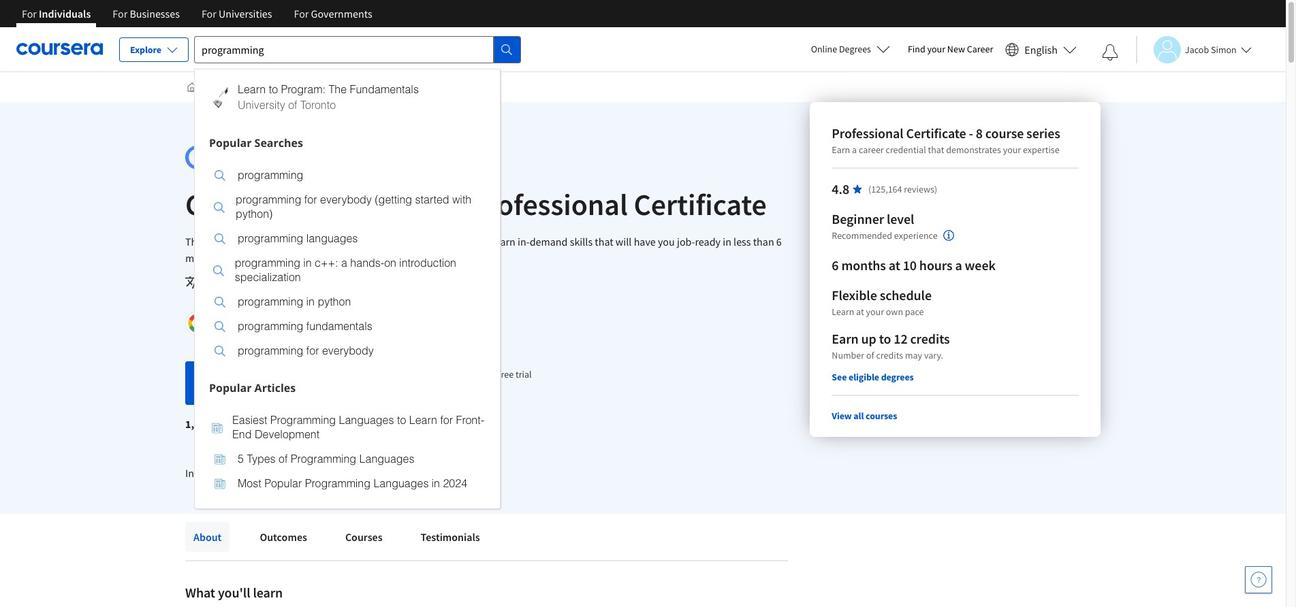 Task type: vqa. For each thing, say whether or not it's contained in the screenshot.
my corresponding to Coursera
no



Task type: describe. For each thing, give the bounding box(es) containing it.
online degrees button
[[800, 34, 901, 64]]

individuals
[[39, 7, 91, 20]]

of inside list box
[[279, 453, 288, 466]]

information about difficulty level pre-requisites. image
[[943, 230, 954, 241]]

none search field containing popular searches
[[194, 36, 521, 509]]

job-
[[677, 235, 695, 249]]

professional certificate - 8 course series earn a career credential that demonstrates your expertise
[[832, 125, 1061, 156]]

free
[[253, 371, 274, 384]]

that inside this is your path to a career in data analytics. in this program, you'll learn in-demand skills that will have you job-ready in less than 6 months. no degree or experience required.
[[595, 235, 614, 249]]

1,862,311 already enrolled
[[185, 418, 308, 431]]

suggestion image image for programming for everybody (getting started with python)
[[214, 202, 225, 213]]

flexible schedule learn at your own pace
[[832, 287, 932, 318]]

1 vertical spatial languages
[[359, 453, 415, 466]]

programming for programming in c++: a hands-on introduction specialization
[[235, 257, 301, 269]]

learn inside flexible schedule learn at your own pace
[[832, 306, 855, 318]]

What do you want to learn? text field
[[194, 36, 494, 63]]

already
[[234, 418, 268, 431]]

see eligible degrees
[[832, 371, 914, 384]]

2 vertical spatial programming
[[305, 478, 371, 490]]

suggestion image image for programming for everybody
[[215, 346, 226, 357]]

popular for popular searches
[[209, 135, 252, 150]]

for for try for free: enroll to start your 7-day full access free trial
[[321, 369, 333, 381]]

career inside the professional certificate - 8 course series earn a career credential that demonstrates your expertise
[[859, 144, 884, 156]]

try for free: enroll to start your 7-day full access free trial
[[307, 369, 532, 381]]

view all courses
[[832, 410, 898, 422]]

types
[[247, 453, 276, 466]]

for for universities
[[202, 7, 217, 20]]

0 horizontal spatial certificate
[[634, 186, 767, 223]]

outcomes
[[260, 531, 307, 544]]

reviews)
[[904, 183, 938, 196]]

your right find
[[928, 43, 946, 55]]

certificates
[[335, 309, 386, 322]]

2 vertical spatial languages
[[374, 478, 429, 490]]

learn inside "• learn more"
[[348, 467, 374, 480]]

trial
[[516, 369, 532, 381]]

data analysis
[[345, 81, 398, 93]]

flexible
[[832, 287, 877, 304]]

access
[[471, 369, 496, 381]]

to left start
[[381, 369, 390, 381]]

program:
[[281, 83, 326, 96]]

c++:
[[315, 257, 338, 269]]

introduction
[[399, 257, 457, 269]]

0 vertical spatial google
[[185, 186, 276, 223]]

(125,164 reviews)
[[869, 183, 938, 196]]

for businesses
[[113, 7, 180, 20]]

1 horizontal spatial career
[[967, 43, 994, 55]]

science
[[292, 81, 323, 93]]

google image
[[185, 146, 279, 176]]

course
[[986, 125, 1024, 142]]

programming for programming languages
[[238, 233, 303, 245]]

0 horizontal spatial credits
[[876, 350, 904, 362]]

everybody for programming for everybody
[[322, 345, 374, 357]]

1 vertical spatial of
[[867, 350, 875, 362]]

businesses
[[130, 7, 180, 20]]

schedule
[[880, 287, 932, 304]]

programming inside easiest programming languages to learn for front- end development
[[270, 415, 336, 427]]

hours
[[920, 257, 953, 274]]

a inside this is your path to a career in data analytics. in this program, you'll learn in-demand skills that will have you job-ready in less than 6 months. no degree or experience required.
[[273, 235, 279, 249]]

everybody for programming for everybody (getting started with python)
[[320, 194, 372, 206]]

video
[[294, 276, 319, 290]]

for for programming for everybody (getting started with python)
[[304, 194, 317, 206]]

programming for programming for everybody (getting started with python)
[[236, 194, 301, 206]]

data for data analysis
[[345, 81, 363, 93]]

jacob simon button
[[1136, 36, 1252, 63]]

you'll
[[218, 585, 250, 602]]

programming for everybody (getting started with python)
[[236, 194, 472, 220]]

data science link
[[267, 75, 328, 99]]

demand
[[530, 235, 568, 249]]

popular articles
[[209, 381, 296, 396]]

earn up to 12 credits
[[832, 330, 950, 347]]

beginner level
[[832, 211, 915, 228]]

experience inside this is your path to a career in data analytics. in this program, you'll learn in-demand skills that will have you job-ready in less than 6 months. no degree or experience required.
[[286, 251, 335, 265]]

enrolled
[[270, 418, 308, 431]]

suggestion image image for 5 types of programming languages
[[215, 454, 226, 465]]

pace
[[905, 306, 924, 318]]

enroll for free starts nov 16
[[207, 371, 274, 397]]

in down video
[[306, 296, 315, 308]]

data up programming languages
[[281, 186, 341, 223]]

google career certificates image
[[187, 313, 208, 334]]

banner navigation
[[11, 0, 383, 37]]

career inside the "instructor: google career certificates top instructor"
[[303, 309, 333, 322]]

learn inside easiest programming languages to learn for front- end development
[[409, 415, 437, 427]]

program,
[[421, 235, 463, 249]]

online degrees
[[811, 43, 871, 55]]

testimonials
[[421, 531, 480, 544]]

with inside programming for everybody (getting started with python)
[[452, 194, 472, 206]]

see
[[832, 371, 847, 384]]

view all courses link
[[832, 410, 898, 422]]

suggestion image image for easiest programming languages to learn for front- end development
[[212, 423, 223, 434]]

(getting
[[375, 194, 412, 206]]

2 vertical spatial popular
[[264, 478, 302, 490]]

video subtitles available
[[294, 276, 402, 290]]

google inside the "instructor: google career certificates top instructor"
[[269, 309, 301, 322]]

full
[[456, 369, 469, 381]]

0 vertical spatial credits
[[911, 330, 950, 347]]

6 inside this is your path to a career in data analytics. in this program, you'll learn in-demand skills that will have you job-ready in less than 6 months. no degree or experience required.
[[777, 235, 782, 249]]

you
[[658, 235, 675, 249]]

help center image
[[1251, 572, 1267, 589]]

available
[[362, 276, 402, 290]]

free
[[498, 369, 514, 381]]

learn to program: the fundamentals university of toronto
[[238, 83, 419, 111]]

0 vertical spatial at
[[889, 257, 901, 274]]

data for data science
[[272, 81, 290, 93]]

1 horizontal spatial 6
[[832, 257, 839, 274]]

8
[[976, 125, 983, 142]]

languages
[[306, 233, 358, 245]]

your inside this is your path to a career in data analytics. in this program, you'll learn in-demand skills that will have you job-ready in less than 6 months. no degree or experience required.
[[216, 235, 237, 249]]

required.
[[338, 251, 379, 265]]

degrees
[[839, 43, 871, 55]]

path
[[239, 235, 260, 249]]

to left the 12
[[879, 330, 891, 347]]

suggestion image image right home icon
[[209, 87, 231, 109]]

may
[[905, 350, 923, 362]]

fundamentals
[[350, 83, 419, 96]]

analysis
[[365, 81, 398, 93]]

hands-
[[350, 257, 384, 269]]

simon
[[1211, 43, 1237, 56]]

most
[[238, 478, 261, 490]]

universities
[[219, 7, 272, 20]]

for individuals
[[22, 7, 91, 20]]

easiest
[[232, 415, 267, 427]]

your inside the professional certificate - 8 course series earn a career credential that demonstrates your expertise
[[1003, 144, 1021, 156]]

will
[[616, 235, 632, 249]]

outcomes link
[[252, 523, 315, 553]]

for for businesses
[[113, 7, 128, 20]]

instructor:
[[217, 309, 264, 322]]

try
[[307, 369, 320, 381]]

courses link
[[337, 523, 391, 553]]

eligible
[[849, 371, 880, 384]]

1 vertical spatial professional
[[469, 186, 628, 223]]

taught in english
[[204, 276, 282, 290]]

programming for programming
[[238, 169, 303, 182]]

degrees
[[881, 371, 914, 384]]

started
[[415, 194, 449, 206]]



Task type: locate. For each thing, give the bounding box(es) containing it.
data left analysis
[[345, 81, 363, 93]]

0 vertical spatial that
[[928, 144, 945, 156]]

list box for popular articles
[[195, 400, 500, 509]]

popular down the types
[[264, 478, 302, 490]]

university
[[238, 99, 285, 111]]

suggestion image image down "taught"
[[215, 297, 226, 308]]

1,862,311
[[185, 418, 232, 431]]

for inside programming for everybody (getting started with python)
[[304, 194, 317, 206]]

popular left "searches"
[[209, 135, 252, 150]]

enroll inside enroll for free starts nov 16
[[207, 371, 235, 384]]

suggestion image image
[[209, 87, 231, 109], [215, 170, 226, 181], [214, 202, 225, 213], [215, 234, 226, 245], [213, 265, 224, 276], [215, 297, 226, 308], [215, 322, 226, 332], [215, 346, 226, 357], [212, 423, 223, 434], [215, 454, 226, 465], [215, 479, 226, 490]]

1 horizontal spatial of
[[288, 99, 297, 111]]

autocomplete results list box
[[194, 68, 501, 509]]

more
[[376, 467, 400, 480]]

coursera image
[[16, 38, 103, 60]]

1 horizontal spatial certificate
[[907, 125, 967, 142]]

at down the flexible
[[857, 306, 864, 318]]

0 horizontal spatial english
[[249, 276, 282, 290]]

for left front- on the left of page
[[440, 415, 453, 427]]

1 list box from the top
[[195, 155, 500, 376]]

0 vertical spatial everybody
[[320, 194, 372, 206]]

professional
[[832, 125, 904, 142], [469, 186, 628, 223]]

for for programming for everybody
[[306, 345, 319, 357]]

languages up more at the left bottom of page
[[359, 453, 415, 466]]

for up programming languages
[[304, 194, 317, 206]]

learn inside this is your path to a career in data analytics. in this program, you'll learn in-demand skills that will have you job-ready in less than 6 months. no degree or experience required.
[[492, 235, 516, 249]]

programming inside "programming in c++: a hands-on introduction specialization"
[[235, 257, 301, 269]]

at
[[889, 257, 901, 274], [857, 306, 864, 318]]

programming for programming fundamentals
[[238, 321, 303, 333]]

1 horizontal spatial at
[[889, 257, 901, 274]]

0 vertical spatial list box
[[195, 155, 500, 376]]

programming for programming for everybody
[[238, 345, 303, 357]]

learn left the in-
[[492, 235, 516, 249]]

data inside data science link
[[272, 81, 290, 93]]

1 vertical spatial list box
[[195, 400, 500, 509]]

with down 5
[[228, 467, 248, 480]]

a inside the professional certificate - 8 course series earn a career credential that demonstrates your expertise
[[852, 144, 857, 156]]

(125,164
[[869, 183, 902, 196]]

programming in python
[[238, 296, 351, 308]]

certificate inside the professional certificate - 8 course series earn a career credential that demonstrates your expertise
[[907, 125, 967, 142]]

browse
[[221, 81, 250, 93]]

certificate up ready
[[634, 186, 767, 223]]

to down start
[[397, 415, 406, 427]]

1 vertical spatial learn
[[253, 585, 283, 602]]

languages left "2024" on the bottom left of the page
[[374, 478, 429, 490]]

suggestion image image left most on the left bottom of the page
[[215, 479, 226, 490]]

for inside enroll for free starts nov 16
[[238, 371, 251, 384]]

in left less
[[723, 235, 732, 249]]

to up the university
[[269, 83, 278, 96]]

1 vertical spatial experience
[[286, 251, 335, 265]]

career right new
[[967, 43, 994, 55]]

0 horizontal spatial at
[[857, 306, 864, 318]]

experience down level
[[895, 230, 938, 242]]

programming for programming in python
[[238, 296, 303, 308]]

0 vertical spatial earn
[[832, 144, 851, 156]]

in
[[391, 235, 400, 249]]

-
[[969, 125, 974, 142]]

list box for popular searches
[[195, 155, 500, 376]]

suggestion image image for programming in c++: a hands-on introduction specialization
[[213, 265, 224, 276]]

included with
[[185, 467, 250, 480]]

months
[[842, 257, 886, 274]]

16
[[257, 386, 266, 397]]

for left universities
[[202, 7, 217, 20]]

most popular programming languages in 2024
[[238, 478, 467, 490]]

for left businesses
[[113, 7, 128, 20]]

1 earn from the top
[[832, 144, 851, 156]]

a left credential on the top right
[[852, 144, 857, 156]]

or
[[274, 251, 284, 265]]

1 for from the left
[[22, 7, 37, 20]]

to inside this is your path to a career in data analytics. in this program, you'll learn in-demand skills that will have you job-ready in less than 6 months. no degree or experience required.
[[262, 235, 271, 249]]

0 vertical spatial languages
[[339, 415, 394, 427]]

learn right •
[[348, 467, 374, 480]]

a left week
[[956, 257, 963, 274]]

0 vertical spatial with
[[452, 194, 472, 206]]

0 vertical spatial english
[[1025, 43, 1058, 56]]

for for enroll for free starts nov 16
[[238, 371, 251, 384]]

degree
[[240, 251, 272, 265]]

google data analytics professional certificate
[[185, 186, 767, 223]]

0 horizontal spatial experience
[[286, 251, 335, 265]]

front-
[[456, 415, 484, 427]]

programming up •
[[291, 453, 356, 466]]

professional up demand
[[469, 186, 628, 223]]

suggestion image image right is
[[215, 234, 226, 245]]

english inside button
[[1025, 43, 1058, 56]]

1 vertical spatial career
[[281, 235, 310, 249]]

certificate up credential on the top right
[[907, 125, 967, 142]]

everybody up languages
[[320, 194, 372, 206]]

career left credential on the top right
[[859, 144, 884, 156]]

english button
[[1000, 27, 1083, 72]]

1 vertical spatial google
[[269, 309, 301, 322]]

number
[[832, 350, 865, 362]]

for for individuals
[[22, 7, 37, 20]]

data
[[272, 81, 290, 93], [345, 81, 363, 93], [281, 186, 341, 223]]

end
[[232, 429, 252, 441]]

programming
[[270, 415, 336, 427], [291, 453, 356, 466], [305, 478, 371, 490]]

suggestion image image up included with
[[215, 454, 226, 465]]

list box
[[195, 155, 500, 376], [195, 400, 500, 509]]

programming down programming in python
[[238, 321, 303, 333]]

learn inside learn to program: the fundamentals university of toronto
[[238, 83, 266, 96]]

everybody
[[320, 194, 372, 206], [322, 345, 374, 357]]

google career certificates link
[[269, 309, 386, 322]]

suggestion image image down months.
[[213, 265, 224, 276]]

certificate
[[907, 125, 967, 142], [634, 186, 767, 223]]

1 vertical spatial that
[[595, 235, 614, 249]]

0 horizontal spatial career
[[281, 235, 310, 249]]

this
[[402, 235, 419, 249]]

6
[[777, 235, 782, 249], [832, 257, 839, 274]]

2024
[[443, 478, 467, 490]]

that right credential on the top right
[[928, 144, 945, 156]]

learn down try for free: enroll to start your 7-day full access free trial
[[409, 415, 437, 427]]

suggestion image image down 'top'
[[215, 346, 226, 357]]

1 vertical spatial certificate
[[634, 186, 767, 223]]

learn up the university
[[238, 83, 266, 96]]

list box containing programming
[[195, 155, 500, 376]]

learn right you'll
[[253, 585, 283, 602]]

1 vertical spatial everybody
[[322, 345, 374, 357]]

0 vertical spatial career
[[967, 43, 994, 55]]

recommended
[[832, 230, 893, 242]]

with right started
[[452, 194, 472, 206]]

in left 'c++:' in the left of the page
[[303, 257, 312, 269]]

your right is
[[216, 235, 237, 249]]

data science
[[272, 81, 323, 93]]

0 horizontal spatial 6
[[777, 235, 782, 249]]

popular searches
[[209, 135, 303, 150]]

at left 10
[[889, 257, 901, 274]]

2 list box from the top
[[195, 400, 500, 509]]

programming up the 'development'
[[270, 415, 336, 427]]

no
[[225, 251, 238, 265]]

for left individuals
[[22, 7, 37, 20]]

enroll right free:
[[356, 369, 380, 381]]

0 vertical spatial career
[[859, 144, 884, 156]]

suggestion image image left end
[[212, 423, 223, 434]]

vary.
[[925, 350, 944, 362]]

0 vertical spatial 6
[[777, 235, 782, 249]]

english
[[1025, 43, 1058, 56], [249, 276, 282, 290]]

a right 'c++:' in the left of the page
[[341, 257, 347, 269]]

your left 'own'
[[866, 306, 884, 318]]

programming up "specialization"
[[235, 257, 301, 269]]

google
[[185, 186, 276, 223], [269, 309, 301, 322]]

of down up
[[867, 350, 875, 362]]

enroll up starts
[[207, 371, 235, 384]]

1 horizontal spatial with
[[452, 194, 472, 206]]

your inside flexible schedule learn at your own pace
[[866, 306, 884, 318]]

in left data
[[312, 235, 321, 249]]

1 horizontal spatial enroll
[[356, 369, 380, 381]]

0 vertical spatial learn
[[492, 235, 516, 249]]

programming down "searches"
[[238, 169, 303, 182]]

1 vertical spatial with
[[228, 467, 248, 480]]

for left governments
[[294, 7, 309, 20]]

development
[[255, 429, 320, 441]]

2 for from the left
[[113, 7, 128, 20]]

on
[[384, 257, 397, 269]]

that inside the professional certificate - 8 course series earn a career credential that demonstrates your expertise
[[928, 144, 945, 156]]

show notifications image
[[1102, 44, 1119, 61]]

suggestion image image for programming languages
[[215, 234, 226, 245]]

everybody up free:
[[322, 345, 374, 357]]

what you'll learn
[[185, 585, 283, 602]]

in inside "programming in c++: a hands-on introduction specialization"
[[303, 257, 312, 269]]

1 horizontal spatial experience
[[895, 230, 938, 242]]

professional inside the professional certificate - 8 course series earn a career credential that demonstrates your expertise
[[832, 125, 904, 142]]

1 horizontal spatial learn
[[492, 235, 516, 249]]

1 horizontal spatial that
[[928, 144, 945, 156]]

languages inside easiest programming languages to learn for front- end development
[[339, 415, 394, 427]]

experience down programming languages
[[286, 251, 335, 265]]

in-
[[518, 235, 530, 249]]

that left will
[[595, 235, 614, 249]]

learn more link
[[348, 465, 400, 482]]

of inside learn to program: the fundamentals university of toronto
[[288, 99, 297, 111]]

google down programming in python
[[269, 309, 301, 322]]

all
[[854, 410, 864, 422]]

1 horizontal spatial career
[[859, 144, 884, 156]]

google up path
[[185, 186, 276, 223]]

everybody inside programming for everybody (getting started with python)
[[320, 194, 372, 206]]

suggestion image image right google career certificates 'image'
[[215, 322, 226, 332]]

free:
[[335, 369, 354, 381]]

top
[[220, 326, 235, 339]]

for right try on the left of page
[[321, 369, 333, 381]]

a inside "programming in c++: a hands-on introduction specialization"
[[341, 257, 347, 269]]

career inside this is your path to a career in data analytics. in this program, you'll learn in-demand skills that will have you job-ready in less than 6 months. no degree or experience required.
[[281, 235, 310, 249]]

learn down the flexible
[[832, 306, 855, 318]]

0 horizontal spatial learn
[[253, 585, 283, 602]]

2 earn from the top
[[832, 330, 859, 347]]

0 horizontal spatial of
[[279, 453, 288, 466]]

programming down "specialization"
[[238, 296, 303, 308]]

level
[[887, 211, 915, 228]]

programming up "or"
[[238, 233, 303, 245]]

1 horizontal spatial professional
[[832, 125, 904, 142]]

day
[[439, 369, 454, 381]]

video subtitles available button
[[294, 275, 402, 291]]

the
[[329, 83, 347, 96]]

1 vertical spatial popular
[[209, 381, 252, 396]]

easiest programming languages to learn for front- end development
[[232, 415, 484, 441]]

months.
[[185, 251, 223, 265]]

data left 'science'
[[272, 81, 290, 93]]

6 months at 10 hours a week
[[832, 257, 996, 274]]

instructor
[[237, 326, 277, 339]]

popular for popular articles
[[209, 381, 252, 396]]

number of credits may vary.
[[832, 350, 944, 362]]

credits down earn up to 12 credits
[[876, 350, 904, 362]]

programming inside programming for everybody (getting started with python)
[[236, 194, 301, 206]]

12
[[894, 330, 908, 347]]

0 horizontal spatial career
[[303, 309, 333, 322]]

jacob simon
[[1186, 43, 1237, 56]]

specialization
[[235, 272, 301, 284]]

1 horizontal spatial english
[[1025, 43, 1058, 56]]

earn up number
[[832, 330, 859, 347]]

analytics.
[[345, 235, 389, 249]]

toronto
[[300, 99, 336, 111]]

to inside easiest programming languages to learn for front- end development
[[397, 415, 406, 427]]

beginner
[[832, 211, 884, 228]]

list box containing easiest programming languages to learn for front- end development
[[195, 400, 500, 509]]

programming up the "python)"
[[236, 194, 301, 206]]

included
[[185, 467, 225, 480]]

for up nov
[[238, 371, 251, 384]]

instructor: google career certificates top instructor
[[217, 309, 386, 339]]

to right path
[[262, 235, 271, 249]]

jacob
[[1186, 43, 1210, 56]]

1 horizontal spatial credits
[[911, 330, 950, 347]]

expertise
[[1023, 144, 1060, 156]]

courses
[[345, 531, 383, 544]]

0 horizontal spatial with
[[228, 467, 248, 480]]

4 for from the left
[[294, 7, 309, 20]]

home image
[[187, 82, 198, 93]]

6 left months
[[832, 257, 839, 274]]

2 vertical spatial of
[[279, 453, 288, 466]]

a up "or"
[[273, 235, 279, 249]]

5 types of programming languages
[[238, 453, 415, 466]]

6 right the than
[[777, 235, 782, 249]]

0 vertical spatial popular
[[209, 135, 252, 150]]

earn up 4.8
[[832, 144, 851, 156]]

0 vertical spatial of
[[288, 99, 297, 111]]

0 vertical spatial experience
[[895, 230, 938, 242]]

professional up credential on the top right
[[832, 125, 904, 142]]

0 vertical spatial certificate
[[907, 125, 967, 142]]

for for governments
[[294, 7, 309, 20]]

for inside easiest programming languages to learn for front- end development
[[440, 415, 453, 427]]

suggestion image image up is
[[214, 202, 225, 213]]

demonstrates
[[947, 144, 1001, 156]]

in right "taught"
[[238, 276, 247, 290]]

of right the types
[[279, 453, 288, 466]]

None search field
[[194, 36, 521, 509]]

0 vertical spatial programming
[[270, 415, 336, 427]]

at inside flexible schedule learn at your own pace
[[857, 306, 864, 318]]

for governments
[[294, 7, 372, 20]]

for up try on the left of page
[[306, 345, 319, 357]]

that
[[928, 144, 945, 156], [595, 235, 614, 249]]

0 vertical spatial professional
[[832, 125, 904, 142]]

programming
[[238, 169, 303, 182], [236, 194, 301, 206], [238, 233, 303, 245], [235, 257, 301, 269], [238, 296, 303, 308], [238, 321, 303, 333], [238, 345, 303, 357]]

0 horizontal spatial that
[[595, 235, 614, 249]]

popular left 16
[[209, 381, 252, 396]]

to inside learn to program: the fundamentals university of toronto
[[269, 83, 278, 96]]

data inside the data analysis link
[[345, 81, 363, 93]]

your left 7-
[[412, 369, 430, 381]]

1 vertical spatial credits
[[876, 350, 904, 362]]

start
[[392, 369, 410, 381]]

0 horizontal spatial professional
[[469, 186, 628, 223]]

skills
[[570, 235, 593, 249]]

1 vertical spatial at
[[857, 306, 864, 318]]

0 horizontal spatial enroll
[[207, 371, 235, 384]]

view
[[832, 410, 852, 422]]

ready
[[695, 235, 721, 249]]

testimonials link
[[413, 523, 488, 553]]

for universities
[[202, 7, 272, 20]]

1 vertical spatial earn
[[832, 330, 859, 347]]

of down data science at the left top of the page
[[288, 99, 297, 111]]

suggestion image image for programming in python
[[215, 297, 226, 308]]

suggestion image image for most popular programming languages in 2024
[[215, 479, 226, 490]]

suggestion image image for programming fundamentals
[[215, 322, 226, 332]]

1 vertical spatial career
[[303, 309, 333, 322]]

about
[[194, 531, 222, 544]]

1 vertical spatial 6
[[832, 257, 839, 274]]

programming down 5 types of programming languages
[[305, 478, 371, 490]]

languages down free:
[[339, 415, 394, 427]]

3 for from the left
[[202, 7, 217, 20]]

career
[[859, 144, 884, 156], [281, 235, 310, 249]]

2 horizontal spatial of
[[867, 350, 875, 362]]

your down 'course'
[[1003, 144, 1021, 156]]

credits up the vary.
[[911, 330, 950, 347]]

programming down instructor
[[238, 345, 303, 357]]

earn inside the professional certificate - 8 course series earn a career credential that demonstrates your expertise
[[832, 144, 851, 156]]

suggestion image image for programming
[[215, 170, 226, 181]]

enroll
[[356, 369, 380, 381], [207, 371, 235, 384]]

1 vertical spatial programming
[[291, 453, 356, 466]]

in left "2024" on the bottom left of the page
[[432, 478, 440, 490]]

career down python
[[303, 309, 333, 322]]

suggestion image image down popular searches
[[215, 170, 226, 181]]

1 vertical spatial english
[[249, 276, 282, 290]]

career up "or"
[[281, 235, 310, 249]]

see eligible degrees button
[[832, 371, 914, 384]]



